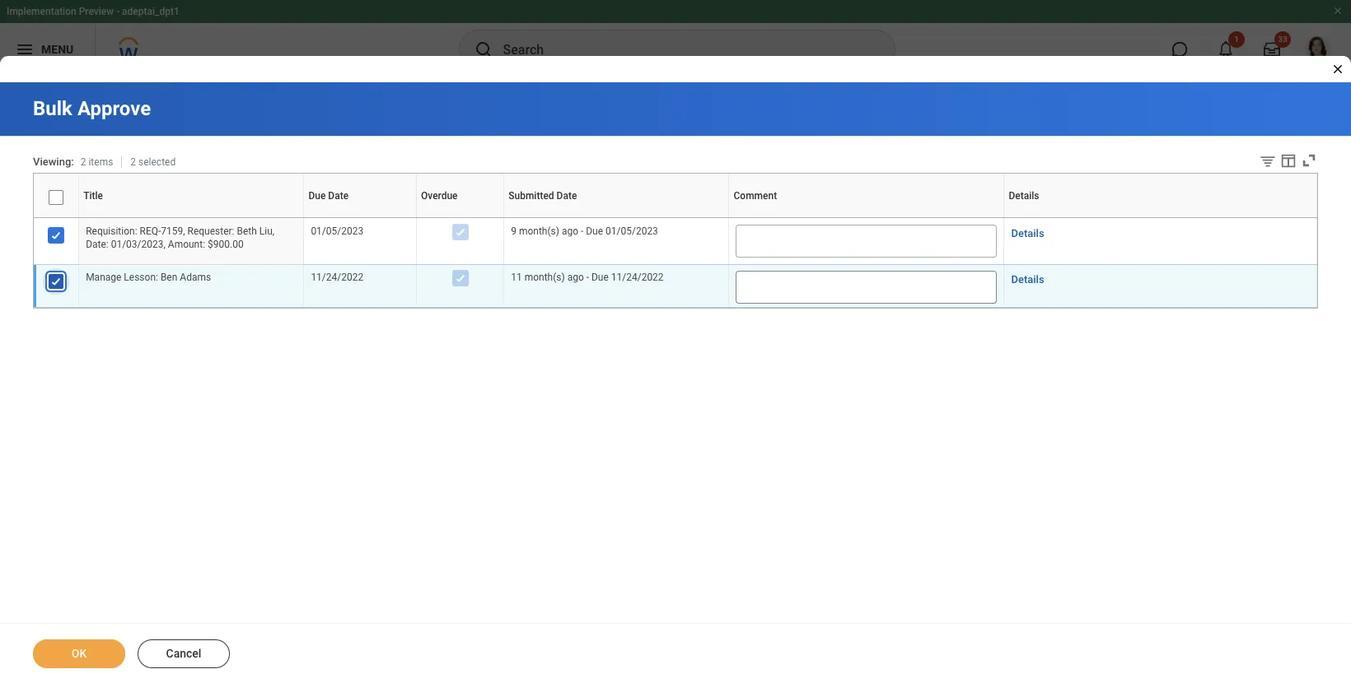 Task type: describe. For each thing, give the bounding box(es) containing it.
close environment banner image
[[1333, 6, 1343, 16]]

manage
[[86, 272, 121, 284]]

viewing: 2 items
[[33, 156, 113, 168]]

ok button
[[33, 640, 125, 669]]

selected
[[138, 157, 176, 168]]

details link for 11/24/2022
[[1011, 271, 1044, 288]]

submitted date
[[508, 190, 577, 201]]

adeptai_dpt1
[[122, 6, 179, 17]]

requisition: req-7159, requester: beth liu, date: 01/03/2023, amount: $900.00
[[86, 226, 277, 251]]

title for title due date overdue submitted date comment details
[[190, 218, 192, 218]]

search image
[[473, 40, 493, 59]]

month(s) for 9
[[519, 226, 559, 237]]

implementation preview -   adeptai_dpt1 banner
[[0, 0, 1351, 76]]

0 vertical spatial comment
[[734, 190, 777, 201]]

2 01/05/2023 from the left
[[606, 226, 658, 237]]

none text field inside the row element
[[736, 271, 997, 304]]

implementation preview -   adeptai_dpt1
[[7, 6, 179, 17]]

2 2 from the left
[[130, 157, 136, 168]]

click to view/edit grid preferences image
[[1279, 152, 1298, 170]]

requester:
[[187, 226, 234, 237]]

requisition:
[[86, 226, 137, 237]]

2 selected
[[130, 157, 176, 168]]

due date button
[[358, 218, 362, 218]]

lesson:
[[124, 272, 158, 284]]

ago for 11/24/2022
[[567, 272, 584, 284]]

bulk approve
[[33, 97, 151, 120]]

ben
[[161, 272, 177, 284]]

2 inside "viewing: 2 items"
[[81, 157, 86, 168]]

submitted date button
[[613, 218, 620, 218]]

beth
[[237, 226, 257, 237]]

check small image for 9 month(s) ago - due 01/05/2023
[[450, 222, 470, 242]]

1 vertical spatial comment
[[864, 218, 868, 218]]

9 month(s) ago - due 01/05/2023
[[511, 226, 658, 237]]

adams
[[180, 272, 211, 284]]

bulk
[[33, 97, 72, 120]]

comment button
[[864, 218, 869, 218]]

check small image
[[46, 226, 66, 246]]

approve
[[77, 97, 151, 120]]

1 01/05/2023 from the left
[[311, 226, 363, 237]]

bulk approve dialog
[[0, 0, 1351, 684]]

bulk approve main content
[[0, 82, 1351, 684]]

ago for 01/05/2023
[[562, 226, 578, 237]]

submitted inside the row element
[[508, 190, 554, 201]]

01/03/2023,
[[111, 239, 165, 251]]

title for title
[[83, 190, 103, 201]]



Task type: vqa. For each thing, say whether or not it's contained in the screenshot.
cell
no



Task type: locate. For each thing, give the bounding box(es) containing it.
1 vertical spatial -
[[581, 226, 583, 237]]

details column header
[[1004, 218, 1317, 219]]

11/24/2022
[[311, 272, 363, 284], [611, 272, 664, 284]]

liu,
[[259, 226, 274, 237]]

1 vertical spatial ago
[[567, 272, 584, 284]]

month(s)
[[519, 226, 559, 237], [525, 272, 565, 284]]

comment
[[734, 190, 777, 201], [864, 218, 868, 218]]

$900.00
[[208, 239, 244, 251]]

cancel
[[166, 648, 201, 661]]

details link
[[1011, 225, 1044, 242], [1011, 271, 1044, 288]]

month(s) right the 9
[[519, 226, 559, 237]]

2 row element from the top
[[34, 219, 1317, 265]]

ago down 9 month(s) ago - due 01/05/2023
[[567, 272, 584, 284]]

0 horizontal spatial title
[[83, 190, 103, 201]]

0 vertical spatial month(s)
[[519, 226, 559, 237]]

0 horizontal spatial 2
[[81, 157, 86, 168]]

1 horizontal spatial 11/24/2022
[[611, 272, 664, 284]]

cancel button
[[138, 640, 230, 669]]

title up requisition: req-7159, requester: beth liu, date: 01/03/2023, amount: $900.00
[[190, 218, 192, 218]]

1 vertical spatial overdue
[[458, 218, 461, 218]]

row element
[[34, 173, 1321, 218], [34, 219, 1317, 265], [34, 265, 1317, 308]]

11/24/2022 down due date button
[[311, 272, 363, 284]]

2 11/24/2022 from the left
[[611, 272, 664, 284]]

2 left items
[[81, 157, 86, 168]]

implementation
[[7, 6, 76, 17]]

1 vertical spatial details link
[[1011, 271, 1044, 288]]

items
[[89, 157, 113, 168]]

check small image left 11
[[450, 269, 470, 288]]

1 vertical spatial submitted
[[613, 218, 617, 218]]

11/24/2022 down submitted date button
[[611, 272, 664, 284]]

overdue
[[421, 190, 458, 201], [458, 218, 461, 218]]

0 vertical spatial details link
[[1011, 225, 1044, 242]]

1 details link from the top
[[1011, 225, 1044, 242]]

1 horizontal spatial comment
[[864, 218, 868, 218]]

overdue button
[[458, 218, 462, 218]]

2 horizontal spatial -
[[586, 272, 589, 284]]

details link for 01/05/2023
[[1011, 225, 1044, 242]]

date
[[328, 190, 349, 201], [557, 190, 577, 201], [360, 218, 361, 218], [617, 218, 619, 218]]

month(s) right 11
[[525, 272, 565, 284]]

1 2 from the left
[[81, 157, 86, 168]]

0 horizontal spatial 11/24/2022
[[311, 272, 363, 284]]

1 horizontal spatial submitted
[[613, 218, 617, 218]]

1 horizontal spatial title
[[190, 218, 192, 218]]

7159,
[[161, 226, 185, 237]]

title down items
[[83, 190, 103, 201]]

01/05/2023 down submitted date button
[[606, 226, 658, 237]]

ago
[[562, 226, 578, 237], [567, 272, 584, 284]]

preview
[[79, 6, 114, 17]]

date:
[[86, 239, 109, 251]]

2 left selected
[[130, 157, 136, 168]]

amount:
[[168, 239, 205, 251]]

profile logan mcneil element
[[1295, 31, 1341, 68]]

req-
[[140, 226, 161, 237]]

11 month(s) ago - due 11/24/2022
[[511, 272, 664, 284]]

2
[[81, 157, 86, 168], [130, 157, 136, 168]]

1 horizontal spatial -
[[581, 226, 583, 237]]

1 11/24/2022 from the left
[[311, 272, 363, 284]]

01/05/2023 down due date button
[[311, 226, 363, 237]]

- right preview in the left top of the page
[[116, 6, 120, 17]]

fullscreen image
[[1300, 152, 1318, 170]]

1 row element from the top
[[34, 173, 1321, 218]]

0 vertical spatial overdue
[[421, 190, 458, 201]]

0 vertical spatial ago
[[562, 226, 578, 237]]

1 horizontal spatial 01/05/2023
[[606, 226, 658, 237]]

toolbar inside bulk approve main content
[[1246, 152, 1318, 173]]

2 vertical spatial -
[[586, 272, 589, 284]]

ok
[[71, 648, 87, 661]]

submitted up the 9
[[508, 190, 554, 201]]

-
[[116, 6, 120, 17], [581, 226, 583, 237], [586, 272, 589, 284]]

11
[[511, 272, 522, 284]]

title inside the row element
[[83, 190, 103, 201]]

0 horizontal spatial overdue
[[421, 190, 458, 201]]

1 vertical spatial title
[[190, 218, 192, 218]]

- up 11 month(s) ago - due 11/24/2022
[[581, 226, 583, 237]]

- for 11/24/2022
[[586, 272, 589, 284]]

3 row element from the top
[[34, 265, 1317, 308]]

month(s) for 11
[[525, 272, 565, 284]]

check small image down overdue button
[[450, 222, 470, 242]]

submitted
[[508, 190, 554, 201], [613, 218, 617, 218]]

title button
[[190, 218, 193, 218]]

- for 01/05/2023
[[581, 226, 583, 237]]

toolbar
[[1246, 152, 1318, 173]]

0 vertical spatial submitted
[[508, 190, 554, 201]]

0 horizontal spatial submitted
[[508, 190, 554, 201]]

viewing:
[[33, 156, 74, 168]]

2 details link from the top
[[1011, 271, 1044, 288]]

check small image down check small icon
[[46, 272, 66, 292]]

inbox large image
[[1264, 41, 1280, 58]]

01/05/2023
[[311, 226, 363, 237], [606, 226, 658, 237]]

ago down submitted date
[[562, 226, 578, 237]]

title due date overdue submitted date comment details
[[190, 218, 1162, 218]]

overdue inside the row element
[[421, 190, 458, 201]]

- inside banner
[[116, 6, 120, 17]]

- down 9 month(s) ago - due 01/05/2023
[[586, 272, 589, 284]]

manage lesson: ben adams
[[86, 272, 211, 284]]

select to filter grid data image
[[1259, 152, 1277, 170]]

due date
[[308, 190, 349, 201]]

1 horizontal spatial 2
[[130, 157, 136, 168]]

1 horizontal spatial overdue
[[458, 218, 461, 218]]

check small image
[[450, 222, 470, 242], [450, 269, 470, 288], [46, 272, 66, 292]]

0 horizontal spatial comment
[[734, 190, 777, 201]]

details
[[1009, 190, 1039, 201], [1159, 218, 1162, 218], [1011, 227, 1044, 240], [1011, 274, 1044, 286]]

check small image for 11 month(s) ago - due 11/24/2022
[[450, 269, 470, 288]]

notifications large image
[[1218, 41, 1234, 58]]

column header
[[34, 218, 79, 219]]

0 vertical spatial -
[[116, 6, 120, 17]]

row element containing title
[[34, 173, 1321, 218]]

title
[[83, 190, 103, 201], [190, 218, 192, 218]]

due
[[308, 190, 326, 201], [358, 218, 360, 218], [586, 226, 603, 237], [591, 272, 609, 284]]

0 horizontal spatial -
[[116, 6, 120, 17]]

None text field
[[736, 271, 997, 304]]

submitted up 9 month(s) ago - due 01/05/2023
[[613, 218, 617, 218]]

0 vertical spatial title
[[83, 190, 103, 201]]

close bulk approve image
[[1331, 63, 1344, 76]]

9
[[511, 226, 517, 237]]

1 vertical spatial month(s)
[[525, 272, 565, 284]]

0 horizontal spatial 01/05/2023
[[311, 226, 363, 237]]



